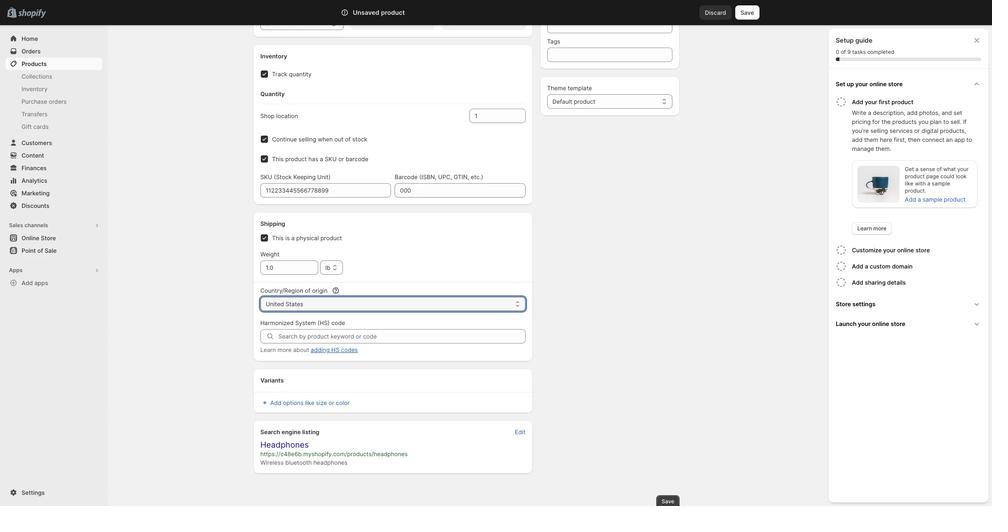 Task type: locate. For each thing, give the bounding box(es) containing it.
customize your online store button
[[852, 242, 985, 258]]

1 vertical spatial to
[[967, 136, 972, 143]]

add
[[907, 109, 918, 116], [852, 136, 863, 143]]

purchase
[[22, 98, 47, 105]]

channels
[[24, 222, 48, 229]]

this up "(stock" at the top left of the page
[[272, 155, 284, 163]]

search
[[381, 9, 400, 16], [260, 428, 280, 436]]

more
[[874, 225, 887, 232], [278, 346, 292, 353]]

continue selling when out of stock
[[272, 136, 367, 143]]

like up product.
[[905, 180, 914, 187]]

upc,
[[438, 173, 452, 181]]

0 vertical spatial like
[[905, 180, 914, 187]]

sku right has
[[325, 155, 337, 163]]

1 horizontal spatial store
[[836, 300, 851, 308]]

look
[[956, 173, 967, 180]]

digital
[[922, 127, 939, 134]]

Weight text field
[[260, 260, 318, 275]]

Harmonized System (HS) code text field
[[278, 329, 526, 344]]

products,
[[940, 127, 966, 134]]

setup
[[836, 36, 854, 44]]

learn down harmonized
[[260, 346, 276, 353]]

0 vertical spatial add
[[907, 109, 918, 116]]

then
[[908, 136, 921, 143]]

finances link
[[5, 162, 102, 174]]

search inside button
[[381, 9, 400, 16]]

headphones
[[313, 459, 348, 466]]

2 this from the top
[[272, 234, 284, 242]]

add right mark add sharing details as done icon
[[852, 279, 864, 286]]

plan
[[930, 118, 942, 125]]

you
[[919, 118, 929, 125]]

your right launch
[[858, 320, 871, 327]]

has
[[309, 155, 318, 163]]

sell.
[[951, 118, 962, 125]]

1 vertical spatial or
[[338, 155, 344, 163]]

your for launch your online store
[[858, 320, 871, 327]]

keeping
[[293, 173, 316, 181]]

products
[[22, 60, 47, 67]]

marketing link
[[5, 187, 102, 199]]

1 horizontal spatial search
[[381, 9, 400, 16]]

0 vertical spatial more
[[874, 225, 887, 232]]

Barcode (ISBN, UPC, GTIN, etc.) text field
[[395, 183, 526, 198]]

store up launch
[[836, 300, 851, 308]]

physical
[[296, 234, 319, 242]]

2 vertical spatial or
[[329, 399, 334, 406]]

profit
[[351, 6, 366, 13]]

add left options
[[270, 399, 282, 406]]

listing
[[302, 428, 319, 436]]

like left size
[[305, 399, 314, 406]]

marketing
[[22, 189, 50, 197]]

learn more link
[[852, 222, 892, 235]]

home link
[[5, 32, 102, 45]]

more for learn more about adding hs codes
[[278, 346, 292, 353]]

1 vertical spatial inventory
[[22, 85, 47, 92]]

sale
[[45, 247, 57, 254]]

services
[[890, 127, 913, 134]]

to down and in the right of the page
[[944, 118, 949, 125]]

set
[[836, 80, 846, 88]]

add up write
[[852, 98, 864, 106]]

product right physical
[[321, 234, 342, 242]]

unsaved product
[[353, 9, 405, 16]]

1 vertical spatial this
[[272, 234, 284, 242]]

store inside button
[[41, 234, 56, 242]]

1 horizontal spatial save
[[741, 9, 754, 16]]

page
[[927, 173, 939, 180]]

of left sale
[[37, 247, 43, 254]]

1 horizontal spatial save button
[[735, 5, 760, 20]]

1 horizontal spatial learn
[[858, 225, 872, 232]]

$
[[266, 19, 270, 26]]

0 vertical spatial inventory
[[260, 53, 287, 60]]

1 vertical spatial add
[[852, 136, 863, 143]]

your inside 'button'
[[865, 98, 878, 106]]

2 horizontal spatial or
[[915, 127, 920, 134]]

them
[[864, 136, 879, 143]]

1 vertical spatial sample
[[923, 196, 943, 203]]

1 this from the top
[[272, 155, 284, 163]]

learn for learn more
[[858, 225, 872, 232]]

or right size
[[329, 399, 334, 406]]

mark customize your online store as done image
[[836, 245, 847, 255]]

selling left when
[[299, 136, 316, 143]]

add for custom
[[852, 263, 864, 270]]

1 vertical spatial like
[[305, 399, 314, 406]]

add down product.
[[905, 196, 916, 203]]

product up description,
[[892, 98, 914, 106]]

default
[[553, 98, 572, 105]]

set up your online store
[[836, 80, 903, 88]]

etc.)
[[471, 173, 483, 181]]

1 vertical spatial search
[[260, 428, 280, 436]]

first,
[[894, 136, 907, 143]]

Tags text field
[[547, 48, 673, 62]]

bluetooth
[[285, 459, 312, 466]]

of up page
[[937, 166, 942, 172]]

stock
[[352, 136, 367, 143]]

inventory
[[260, 53, 287, 60], [22, 85, 47, 92]]

setup guide dialog
[[829, 29, 989, 502]]

online
[[870, 80, 887, 88], [897, 247, 914, 254], [872, 320, 890, 327]]

harmonized
[[260, 319, 294, 326]]

online up add your first product
[[870, 80, 887, 88]]

0 vertical spatial to
[[944, 118, 949, 125]]

of left origin
[[305, 287, 311, 294]]

0 horizontal spatial to
[[944, 118, 949, 125]]

2 vertical spatial store
[[891, 320, 906, 327]]

Profit text field
[[351, 16, 435, 30]]

hs
[[331, 346, 339, 353]]

None number field
[[470, 109, 512, 123]]

1 vertical spatial more
[[278, 346, 292, 353]]

get a sense of what your product page could look like with a sample product. add a sample product
[[905, 166, 969, 203]]

your left 'first'
[[865, 98, 878, 106]]

a right write
[[868, 109, 872, 116]]

finances
[[22, 164, 47, 172]]

location
[[276, 112, 298, 119]]

sample down product.
[[923, 196, 943, 203]]

2 vertical spatial online
[[872, 320, 890, 327]]

product inside 'button'
[[892, 98, 914, 106]]

or inside write a description, add photos, and set pricing for the products you plan to sell. if you're selling services or digital products, add them here first, then connect an app to manage them.
[[915, 127, 920, 134]]

1 vertical spatial save button
[[656, 495, 680, 506]]

your up look
[[958, 166, 969, 172]]

1 horizontal spatial to
[[967, 136, 972, 143]]

0 horizontal spatial search
[[260, 428, 280, 436]]

mark add a custom domain as done image
[[836, 261, 847, 272]]

1 vertical spatial selling
[[299, 136, 316, 143]]

0 vertical spatial or
[[915, 127, 920, 134]]

store
[[888, 80, 903, 88], [916, 247, 930, 254], [891, 320, 906, 327]]

products link
[[5, 57, 102, 70]]

inventory up purchase
[[22, 85, 47, 92]]

0 horizontal spatial like
[[305, 399, 314, 406]]

0 vertical spatial store
[[41, 234, 56, 242]]

online
[[22, 234, 39, 242]]

what
[[944, 166, 956, 172]]

your up add a custom domain
[[883, 247, 896, 254]]

add your first product
[[852, 98, 914, 106]]

of inside point of sale link
[[37, 247, 43, 254]]

0 horizontal spatial store
[[41, 234, 56, 242]]

about
[[293, 346, 309, 353]]

barcode
[[346, 155, 368, 163]]

store up add a custom domain button at the bottom of page
[[916, 247, 930, 254]]

add right "mark add a custom domain as done" icon
[[852, 263, 864, 270]]

sku left "(stock" at the top left of the page
[[260, 173, 272, 181]]

first
[[879, 98, 890, 106]]

0 vertical spatial sample
[[932, 180, 950, 187]]

1 vertical spatial save
[[662, 498, 674, 505]]

1 horizontal spatial more
[[874, 225, 887, 232]]

0 vertical spatial search
[[381, 9, 400, 16]]

a inside add a custom domain button
[[865, 263, 868, 270]]

for
[[873, 118, 880, 125]]

point of sale
[[22, 247, 57, 254]]

sample down "could"
[[932, 180, 950, 187]]

headphones https://c48e6b.myshopify.com/products/headphones wireless bluetooth headphones
[[260, 440, 408, 466]]

you're
[[852, 127, 869, 134]]

selling down for
[[871, 127, 888, 134]]

0 horizontal spatial save button
[[656, 495, 680, 506]]

your right up
[[856, 80, 868, 88]]

add for details
[[852, 279, 864, 286]]

1 vertical spatial learn
[[260, 346, 276, 353]]

add down you're
[[852, 136, 863, 143]]

search right unsaved
[[381, 9, 400, 16]]

quantity
[[289, 70, 312, 78]]

shop location
[[260, 112, 298, 119]]

add inside 'button'
[[852, 98, 864, 106]]

store down the store settings button
[[891, 320, 906, 327]]

learn for learn more about adding hs codes
[[260, 346, 276, 353]]

more inside add your first product element
[[874, 225, 887, 232]]

0 horizontal spatial add
[[852, 136, 863, 143]]

of left 9
[[841, 48, 846, 55]]

description,
[[873, 109, 906, 116]]

this
[[272, 155, 284, 163], [272, 234, 284, 242]]

0 vertical spatial online
[[870, 80, 887, 88]]

edit button
[[510, 426, 531, 438]]

selling inside write a description, add photos, and set pricing for the products you plan to sell. if you're selling services or digital products, add them here first, then connect an app to manage them.
[[871, 127, 888, 134]]

1 vertical spatial online
[[897, 247, 914, 254]]

more left about
[[278, 346, 292, 353]]

discard
[[705, 9, 726, 16]]

or up then
[[915, 127, 920, 134]]

add for first
[[852, 98, 864, 106]]

add apps button
[[5, 277, 102, 289]]

1 horizontal spatial add
[[907, 109, 918, 116]]

a right has
[[320, 155, 323, 163]]

0 horizontal spatial inventory
[[22, 85, 47, 92]]

1 horizontal spatial inventory
[[260, 53, 287, 60]]

0 horizontal spatial more
[[278, 346, 292, 353]]

of right out
[[345, 136, 351, 143]]

1 horizontal spatial like
[[905, 180, 914, 187]]

sales channels button
[[5, 219, 102, 232]]

of inside "get a sense of what your product page could look like with a sample product. add a sample product"
[[937, 166, 942, 172]]

add left apps
[[22, 279, 33, 286]]

product left has
[[285, 155, 307, 163]]

to right app
[[967, 136, 972, 143]]

add inside "get a sense of what your product page could look like with a sample product. add a sample product"
[[905, 196, 916, 203]]

1 vertical spatial store
[[836, 300, 851, 308]]

save
[[741, 9, 754, 16], [662, 498, 674, 505]]

store up sale
[[41, 234, 56, 242]]

this product has a sku or barcode
[[272, 155, 368, 163]]

search for search
[[381, 9, 400, 16]]

0 horizontal spatial or
[[329, 399, 334, 406]]

learn up customize at the right of page
[[858, 225, 872, 232]]

this left is
[[272, 234, 284, 242]]

a left the custom
[[865, 263, 868, 270]]

store settings button
[[832, 294, 985, 314]]

1 vertical spatial sku
[[260, 173, 272, 181]]

0 horizontal spatial learn
[[260, 346, 276, 353]]

or
[[915, 127, 920, 134], [338, 155, 344, 163], [329, 399, 334, 406]]

country/region
[[260, 287, 303, 294]]

0 vertical spatial selling
[[871, 127, 888, 134]]

1 vertical spatial store
[[916, 247, 930, 254]]

search up the headphones
[[260, 428, 280, 436]]

store up 'first'
[[888, 80, 903, 88]]

1 horizontal spatial selling
[[871, 127, 888, 134]]

inventory up track
[[260, 53, 287, 60]]

1 horizontal spatial sku
[[325, 155, 337, 163]]

online up domain
[[897, 247, 914, 254]]

0 vertical spatial learn
[[858, 225, 872, 232]]

like inside button
[[305, 399, 314, 406]]

online down settings
[[872, 320, 890, 327]]

track quantity
[[272, 70, 312, 78]]

add up the products
[[907, 109, 918, 116]]

store
[[41, 234, 56, 242], [836, 300, 851, 308]]

or left barcode
[[338, 155, 344, 163]]

learn inside add your first product element
[[858, 225, 872, 232]]

more up customize your online store
[[874, 225, 887, 232]]

add your first product element
[[834, 108, 985, 235]]

0 vertical spatial this
[[272, 155, 284, 163]]



Task type: describe. For each thing, give the bounding box(es) containing it.
online for customize your online store
[[897, 247, 914, 254]]

transfers link
[[5, 108, 102, 120]]

add apps
[[22, 279, 48, 286]]

discounts
[[22, 202, 49, 209]]

product right unsaved
[[381, 9, 405, 16]]

options
[[283, 399, 304, 406]]

inventory inside the inventory link
[[22, 85, 47, 92]]

of for sale
[[37, 247, 43, 254]]

sharing
[[865, 279, 886, 286]]

9
[[848, 48, 851, 55]]

a right get
[[916, 166, 919, 172]]

0 vertical spatial save
[[741, 9, 754, 16]]

customers
[[22, 139, 52, 146]]

like inside "get a sense of what your product page could look like with a sample product. add a sample product"
[[905, 180, 914, 187]]

add options like size or color button
[[255, 396, 355, 409]]

store for customize your online store
[[916, 247, 930, 254]]

color
[[336, 399, 350, 406]]

harmonized system (hs) code
[[260, 319, 345, 326]]

product down look
[[944, 196, 966, 203]]

size
[[316, 399, 327, 406]]

purchase orders
[[22, 98, 67, 105]]

0 vertical spatial save button
[[735, 5, 760, 20]]

this for this is a physical product
[[272, 234, 284, 242]]

home
[[22, 35, 38, 42]]

product down get
[[905, 173, 925, 180]]

or inside add options like size or color button
[[329, 399, 334, 406]]

add for like
[[270, 399, 282, 406]]

quantity
[[260, 90, 285, 97]]

0 vertical spatial store
[[888, 80, 903, 88]]

codes
[[341, 346, 358, 353]]

sku (stock keeping unit)
[[260, 173, 331, 181]]

a down page
[[928, 180, 931, 187]]

gift
[[22, 123, 32, 130]]

pricing
[[852, 118, 871, 125]]

barcode (isbn, upc, gtin, etc.)
[[395, 173, 483, 181]]

your for add your first product
[[865, 98, 878, 106]]

sense
[[920, 166, 935, 172]]

more for learn more
[[874, 225, 887, 232]]

store inside button
[[836, 300, 851, 308]]

0 horizontal spatial save
[[662, 498, 674, 505]]

apps button
[[5, 264, 102, 277]]

0 horizontal spatial sku
[[260, 173, 272, 181]]

headphones
[[260, 440, 309, 449]]

store for launch your online store
[[891, 320, 906, 327]]

theme
[[547, 84, 566, 92]]

app
[[955, 136, 965, 143]]

settings link
[[5, 486, 102, 499]]

adding hs codes link
[[311, 346, 358, 353]]

settings
[[22, 489, 45, 496]]

with
[[915, 180, 926, 187]]

setup guide
[[836, 36, 873, 44]]

gift cards
[[22, 123, 49, 130]]

online for launch your online store
[[872, 320, 890, 327]]

a down product.
[[918, 196, 921, 203]]

them.
[[876, 145, 892, 152]]

sales channels
[[9, 222, 48, 229]]

connect
[[922, 136, 945, 143]]

analytics
[[22, 177, 47, 184]]

details
[[887, 279, 906, 286]]

discard button
[[700, 5, 732, 20]]

here
[[880, 136, 892, 143]]

shipping
[[260, 220, 285, 227]]

mark add sharing details as done image
[[836, 277, 847, 288]]

Margin text field
[[442, 16, 526, 30]]

content
[[22, 152, 44, 159]]

your inside "get a sense of what your product page could look like with a sample product. add a sample product"
[[958, 166, 969, 172]]

apps
[[34, 279, 48, 286]]

up
[[847, 80, 854, 88]]

Collections text field
[[547, 19, 673, 33]]

unit)
[[317, 173, 331, 181]]

search engine listing
[[260, 428, 319, 436]]

tags
[[547, 38, 560, 45]]

cards
[[33, 123, 49, 130]]

(isbn,
[[419, 173, 437, 181]]

learn more about adding hs codes
[[260, 346, 358, 353]]

states
[[286, 300, 303, 308]]

manage
[[852, 145, 874, 152]]

unsaved
[[353, 9, 380, 16]]

SKU (Stock Keeping Unit) text field
[[260, 183, 391, 198]]

weight
[[260, 251, 280, 258]]

your for customize your online store
[[883, 247, 896, 254]]

template
[[568, 84, 592, 92]]

apps
[[9, 267, 23, 273]]

set
[[954, 109, 962, 116]]

gift cards link
[[5, 120, 102, 133]]

system
[[295, 319, 316, 326]]

an
[[946, 136, 953, 143]]

mark add your first product as done image
[[836, 97, 847, 107]]

discounts link
[[5, 199, 102, 212]]

0 vertical spatial sku
[[325, 155, 337, 163]]

point
[[22, 247, 36, 254]]

add inside button
[[22, 279, 33, 286]]

analytics link
[[5, 174, 102, 187]]

of for origin
[[305, 287, 311, 294]]

sales
[[9, 222, 23, 229]]

write a description, add photos, and set pricing for the products you plan to sell. if you're selling services or digital products, add them here first, then connect an app to manage them.
[[852, 109, 972, 152]]

search for search engine listing
[[260, 428, 280, 436]]

a inside write a description, add photos, and set pricing for the products you plan to sell. if you're selling services or digital products, add them here first, then connect an app to manage them.
[[868, 109, 872, 116]]

Cost per item text field
[[273, 16, 328, 30]]

0
[[836, 48, 839, 55]]

online store button
[[0, 232, 108, 244]]

write
[[852, 109, 867, 116]]

0 horizontal spatial selling
[[299, 136, 316, 143]]

get
[[905, 166, 914, 172]]

launch your online store
[[836, 320, 906, 327]]

customers link
[[5, 137, 102, 149]]

launch your online store button
[[832, 314, 985, 334]]

1 horizontal spatial or
[[338, 155, 344, 163]]

shop
[[260, 112, 275, 119]]

of for 9
[[841, 48, 846, 55]]

customize your online store
[[852, 247, 930, 254]]

point of sale link
[[5, 244, 102, 257]]

tasks
[[853, 48, 866, 55]]

united states
[[266, 300, 303, 308]]

a right is
[[291, 234, 295, 242]]

add a custom domain button
[[852, 258, 985, 274]]

product down template
[[574, 98, 596, 105]]

shopify image
[[18, 9, 46, 18]]

lb
[[325, 264, 330, 271]]

continue
[[272, 136, 297, 143]]

add your first product button
[[852, 94, 985, 108]]

orders
[[49, 98, 67, 105]]

collections link
[[5, 70, 102, 83]]

this for this product has a sku or barcode
[[272, 155, 284, 163]]

purchase orders link
[[5, 95, 102, 108]]



Task type: vqa. For each thing, say whether or not it's contained in the screenshot.
Selling to the top
yes



